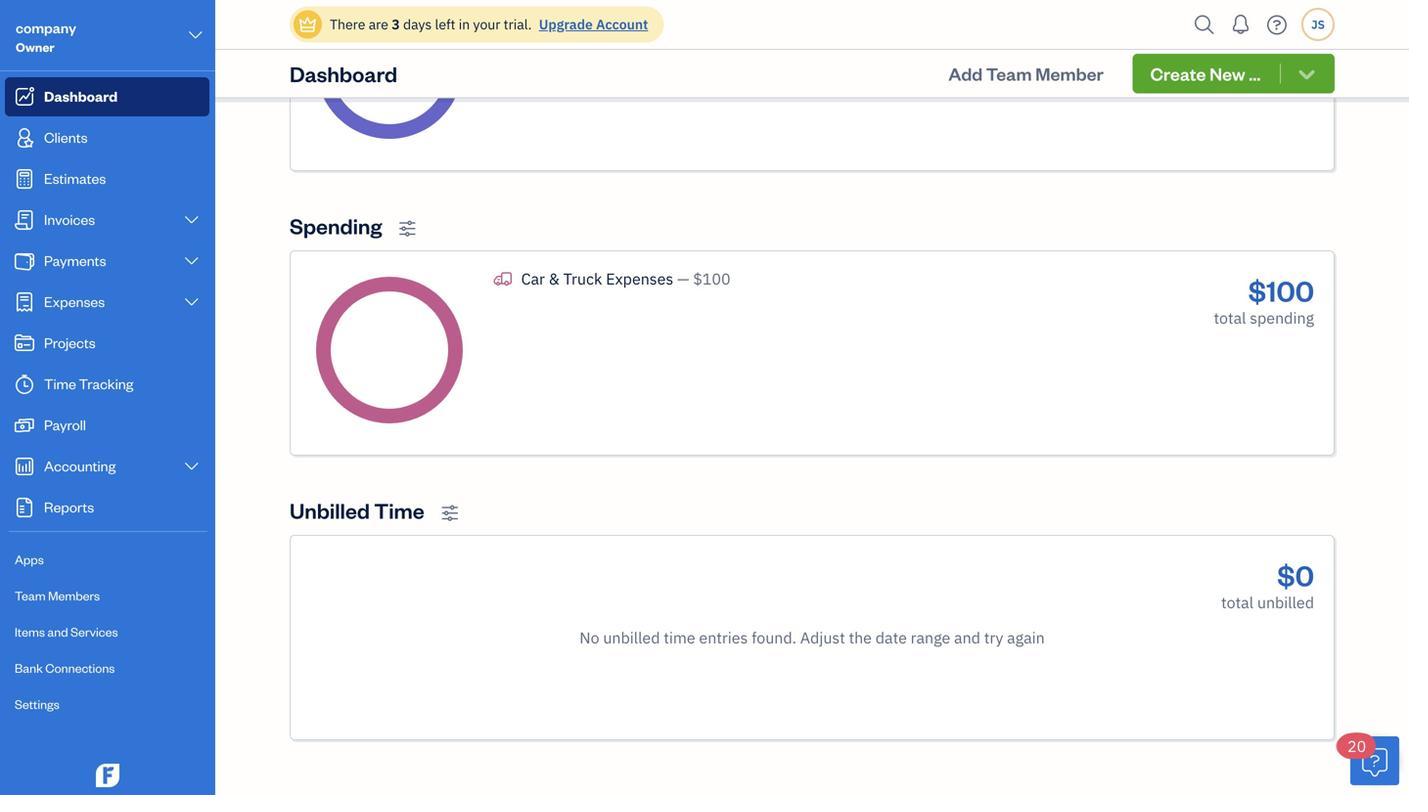 Task type: locate. For each thing, give the bounding box(es) containing it.
$0
[[1278, 557, 1315, 594]]

0 vertical spatial unbilled
[[1258, 593, 1315, 613]]

and
[[47, 624, 68, 640], [954, 628, 981, 648]]

invoices
[[521, 15, 581, 36], [44, 210, 95, 229]]

your
[[473, 15, 501, 33]]

$100 total spending
[[1214, 272, 1315, 328]]

upgrade
[[539, 15, 593, 33]]

adjust
[[801, 628, 845, 648]]

no
[[580, 628, 600, 648]]

invoices inside the main "element"
[[44, 210, 95, 229]]

notifications image
[[1226, 5, 1257, 44]]

car
[[521, 269, 545, 289]]

timer image
[[13, 375, 36, 394]]

total left spending
[[1214, 308, 1247, 328]]

0 vertical spatial expenses
[[606, 269, 674, 289]]

total right search icon
[[1222, 23, 1254, 44]]

chevron large down image down invoices link
[[183, 254, 201, 269]]

—
[[584, 15, 597, 36], [677, 269, 690, 289]]

0 horizontal spatial —
[[584, 15, 597, 36]]

1 vertical spatial team
[[15, 588, 46, 604]]

add team member
[[949, 62, 1104, 85]]

2 chevron large down image from the top
[[183, 254, 201, 269]]

company owner
[[16, 18, 76, 55]]

3 chevron large down image from the top
[[183, 295, 201, 310]]

1 vertical spatial —
[[677, 269, 690, 289]]

team
[[987, 62, 1032, 85], [15, 588, 46, 604]]

total revenue
[[1222, 23, 1315, 44]]

the
[[849, 628, 872, 648]]

add
[[949, 62, 983, 85]]

0 vertical spatial team
[[987, 62, 1032, 85]]

team up "items"
[[15, 588, 46, 604]]

invoices for invoices — $15
[[521, 15, 581, 36]]

chevron large down image inside accounting link
[[183, 459, 201, 475]]

estimates
[[44, 169, 106, 187]]

0 horizontal spatial expenses
[[44, 292, 105, 311]]

items and services link
[[5, 616, 209, 650]]

settings
[[15, 696, 60, 713]]

expenses down payments
[[44, 292, 105, 311]]

total left '$0'
[[1222, 593, 1254, 613]]

main element
[[0, 0, 264, 796]]

1 horizontal spatial time
[[374, 497, 425, 525]]

total inside "$100 total spending"
[[1214, 308, 1247, 328]]

dashboard link
[[5, 77, 209, 116]]

and left try
[[954, 628, 981, 648]]

time left unbilled time filters image
[[374, 497, 425, 525]]

1 chevron large down image from the top
[[183, 212, 201, 228]]

unbilled time
[[290, 497, 425, 525]]

connections
[[45, 660, 115, 676]]

4 chevron large down image from the top
[[183, 459, 201, 475]]

unbilled
[[1258, 593, 1315, 613], [603, 628, 660, 648]]

1 vertical spatial total
[[1214, 308, 1247, 328]]

chevron large down image inside expenses link
[[183, 295, 201, 310]]

clients link
[[5, 118, 209, 158]]

spending
[[1250, 308, 1315, 328]]

0 horizontal spatial dashboard
[[44, 87, 118, 105]]

unbilled time filters image
[[441, 505, 459, 523]]

money image
[[13, 416, 36, 436]]

bank
[[15, 660, 43, 676]]

0 horizontal spatial invoices
[[44, 210, 95, 229]]

bank connections
[[15, 660, 115, 676]]

services
[[71, 624, 118, 640]]

chevron large down image for expenses
[[183, 295, 201, 310]]

no unbilled time entries found. adjust the date range and try again
[[580, 628, 1045, 648]]

1 vertical spatial expenses
[[44, 292, 105, 311]]

resource center badge image
[[1351, 737, 1400, 786]]

…
[[1249, 62, 1261, 85]]

time
[[44, 374, 76, 393], [374, 497, 425, 525]]

create new …
[[1151, 62, 1261, 85]]

1 horizontal spatial —
[[677, 269, 690, 289]]

date
[[876, 628, 907, 648]]

accounting link
[[5, 447, 209, 487]]

0 horizontal spatial time
[[44, 374, 76, 393]]

invoices — $15
[[521, 15, 628, 36]]

search image
[[1189, 10, 1221, 40]]

time inside the main "element"
[[44, 374, 76, 393]]

dashboard up 'clients'
[[44, 87, 118, 105]]

dashboard
[[290, 59, 398, 87], [44, 87, 118, 105]]

found.
[[752, 628, 797, 648]]

create new … button
[[1133, 54, 1335, 93]]

0 vertical spatial time
[[44, 374, 76, 393]]

0 vertical spatial invoices
[[521, 15, 581, 36]]

&
[[549, 269, 560, 289]]

estimate image
[[13, 169, 36, 189]]

$100 inside "$100 total spending"
[[1249, 272, 1315, 309]]

range
[[911, 628, 951, 648]]

1 horizontal spatial and
[[954, 628, 981, 648]]

dashboard down there
[[290, 59, 398, 87]]

team right add
[[987, 62, 1032, 85]]

time right timer icon
[[44, 374, 76, 393]]

in
[[459, 15, 470, 33]]

chevron large down image inside invoices link
[[183, 212, 201, 228]]

project image
[[13, 334, 36, 353]]

and right "items"
[[47, 624, 68, 640]]

20 button
[[1338, 734, 1400, 786]]

$100
[[693, 269, 731, 289], [1249, 272, 1315, 309]]

dashboard inside the main "element"
[[44, 87, 118, 105]]

1 horizontal spatial unbilled
[[1258, 593, 1315, 613]]

chevron large down image up projects link
[[183, 295, 201, 310]]

left
[[435, 15, 456, 33]]

chevron large down image up reports link
[[183, 459, 201, 475]]

estimates link
[[5, 160, 209, 199]]

0 vertical spatial total
[[1222, 23, 1254, 44]]

0 horizontal spatial and
[[47, 624, 68, 640]]

bank connections link
[[5, 652, 209, 686]]

time tracking link
[[5, 365, 209, 404]]

1 horizontal spatial $100
[[1249, 272, 1315, 309]]

1 horizontal spatial invoices
[[521, 15, 581, 36]]

time tracking
[[44, 374, 133, 393]]

chevron large down image
[[183, 212, 201, 228], [183, 254, 201, 269], [183, 295, 201, 310], [183, 459, 201, 475]]

expenses
[[606, 269, 674, 289], [44, 292, 105, 311]]

spending filters image
[[399, 220, 417, 238]]

2 vertical spatial total
[[1222, 593, 1254, 613]]

total inside $0 total unbilled
[[1222, 593, 1254, 613]]

1 vertical spatial invoices
[[44, 210, 95, 229]]

create
[[1151, 62, 1207, 85]]

and inside the main "element"
[[47, 624, 68, 640]]

1 horizontal spatial team
[[987, 62, 1032, 85]]

0 vertical spatial —
[[584, 15, 597, 36]]

revenue
[[1258, 23, 1315, 44]]

$0 total unbilled
[[1222, 557, 1315, 613]]

apps
[[15, 552, 44, 568]]

expenses inside the main "element"
[[44, 292, 105, 311]]

are
[[369, 15, 389, 33]]

tracking
[[79, 374, 133, 393]]

chevron large down image down estimates link
[[183, 212, 201, 228]]

expenses right truck
[[606, 269, 674, 289]]

0 horizontal spatial team
[[15, 588, 46, 604]]

total for $100
[[1214, 308, 1247, 328]]

1 vertical spatial unbilled
[[603, 628, 660, 648]]

total
[[1222, 23, 1254, 44], [1214, 308, 1247, 328], [1222, 593, 1254, 613]]

chevron large down image inside payments link
[[183, 254, 201, 269]]



Task type: vqa. For each thing, say whether or not it's contained in the screenshot.
the bottommost access
no



Task type: describe. For each thing, give the bounding box(es) containing it.
time
[[664, 628, 696, 648]]

payroll
[[44, 416, 86, 434]]

$15
[[600, 15, 628, 36]]

days
[[403, 15, 432, 33]]

account
[[596, 15, 648, 33]]

invoice image
[[13, 210, 36, 230]]

1 vertical spatial time
[[374, 497, 425, 525]]

settings link
[[5, 688, 209, 722]]

owner
[[16, 39, 55, 55]]

clients
[[44, 128, 88, 146]]

chevron large down image for accounting
[[183, 459, 201, 475]]

go to help image
[[1262, 10, 1293, 40]]

truck
[[563, 269, 602, 289]]

team inside button
[[987, 62, 1032, 85]]

report image
[[13, 498, 36, 518]]

chevrondown image
[[1296, 64, 1319, 84]]

items and services
[[15, 624, 118, 640]]

js button
[[1302, 8, 1335, 41]]

there
[[330, 15, 366, 33]]

projects
[[44, 333, 96, 352]]

upgrade account link
[[535, 15, 648, 33]]

js
[[1312, 17, 1325, 32]]

payroll link
[[5, 406, 209, 445]]

add team member button
[[931, 54, 1122, 93]]

3
[[392, 15, 400, 33]]

reports
[[44, 498, 94, 516]]

entries
[[699, 628, 748, 648]]

team inside the main "element"
[[15, 588, 46, 604]]

invoices link
[[5, 201, 209, 240]]

payment image
[[13, 252, 36, 271]]

client image
[[13, 128, 36, 148]]

chevron large down image for invoices
[[183, 212, 201, 228]]

expense image
[[13, 293, 36, 312]]

team members link
[[5, 580, 209, 614]]

team members
[[15, 588, 100, 604]]

total for $0
[[1222, 593, 1254, 613]]

reports link
[[5, 488, 209, 528]]

1 horizontal spatial dashboard
[[290, 59, 398, 87]]

unbilled inside $0 total unbilled
[[1258, 593, 1315, 613]]

spending
[[290, 212, 382, 240]]

chevron large down image
[[187, 23, 205, 47]]

new
[[1210, 62, 1246, 85]]

crown image
[[298, 14, 318, 35]]

projects link
[[5, 324, 209, 363]]

invoices for invoices
[[44, 210, 95, 229]]

members
[[48, 588, 100, 604]]

chart image
[[13, 457, 36, 477]]

accounting
[[44, 457, 116, 475]]

member
[[1036, 62, 1104, 85]]

there are 3 days left in your trial. upgrade account
[[330, 15, 648, 33]]

trial.
[[504, 15, 532, 33]]

try
[[984, 628, 1004, 648]]

1 horizontal spatial expenses
[[606, 269, 674, 289]]

dashboard image
[[13, 87, 36, 107]]

unbilled
[[290, 497, 370, 525]]

0 horizontal spatial unbilled
[[603, 628, 660, 648]]

0 horizontal spatial $100
[[693, 269, 731, 289]]

items
[[15, 624, 45, 640]]

20
[[1348, 737, 1367, 757]]

chevron large down image for payments
[[183, 254, 201, 269]]

apps link
[[5, 543, 209, 578]]

payments
[[44, 251, 106, 270]]

payments link
[[5, 242, 209, 281]]

car & truck expenses — $100
[[521, 269, 731, 289]]

again
[[1007, 628, 1045, 648]]

expenses link
[[5, 283, 209, 322]]

freshbooks image
[[92, 765, 123, 788]]

company
[[16, 18, 76, 37]]



